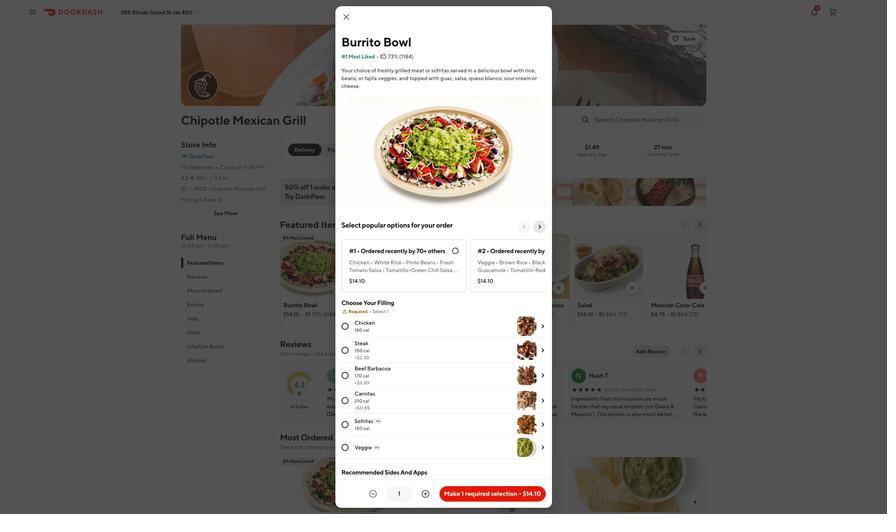 Task type: locate. For each thing, give the bounding box(es) containing it.
0 horizontal spatial add item to cart image
[[556, 285, 562, 291]]

previous image
[[682, 348, 688, 355]]

sofritas image
[[517, 415, 537, 434]]

None radio
[[317, 144, 352, 156], [342, 397, 349, 404], [317, 144, 352, 156], [342, 397, 349, 404]]

burrito bowl image
[[281, 234, 349, 299], [280, 457, 418, 512]]

burrito image
[[354, 234, 423, 299], [424, 457, 563, 512]]

steak image
[[517, 341, 537, 360]]

add item to cart image
[[556, 285, 562, 291], [629, 285, 636, 291]]

carnitas image
[[517, 391, 537, 410]]

add item to cart image for the topmost burrito bowl image
[[335, 285, 341, 291]]

0 horizontal spatial burrito image
[[354, 234, 423, 299]]

next image
[[698, 348, 704, 355]]

next button of carousel image
[[698, 221, 704, 228]]

0 vertical spatial chips & guacamole image
[[428, 234, 496, 299]]

None radio
[[288, 144, 322, 156], [342, 323, 349, 330], [342, 347, 349, 354], [342, 372, 349, 379], [342, 421, 349, 428], [342, 444, 349, 451], [288, 144, 322, 156], [342, 323, 349, 330], [342, 347, 349, 354], [342, 372, 349, 379], [342, 421, 349, 428], [342, 444, 349, 451]]

1 vertical spatial burrito image
[[424, 457, 563, 512]]

decrease quantity by 1 image
[[369, 489, 378, 499]]

1 horizontal spatial add item to cart image
[[629, 285, 636, 291]]

group
[[342, 299, 546, 459]]

add item to cart image for bottommost burrito bowl image
[[404, 499, 410, 505]]

notification bell image
[[810, 8, 820, 17]]

2 add item to cart image from the left
[[629, 285, 636, 291]]

1 horizontal spatial burrito image
[[424, 457, 563, 512]]

0 vertical spatial burrito image
[[354, 234, 423, 299]]

1 horizontal spatial chips & guacamole image
[[569, 457, 707, 512]]

chipotle mexican grill image
[[181, 25, 707, 106], [188, 71, 217, 101]]

heading
[[280, 218, 345, 231]]

add item to cart image
[[335, 285, 341, 291], [703, 285, 709, 291], [404, 499, 410, 505], [549, 499, 555, 505], [693, 499, 699, 505]]

Current quantity is 1 number field
[[392, 490, 407, 498]]

add item to cart image for salad image
[[629, 285, 636, 291]]

dialog
[[335, 6, 596, 514]]

0 horizontal spatial chips & guacamole image
[[428, 234, 496, 299]]

previous image
[[521, 224, 528, 230]]

1 add item to cart image from the left
[[556, 285, 562, 291]]

chips & guacamole image
[[428, 234, 496, 299], [569, 457, 707, 512]]



Task type: describe. For each thing, give the bounding box(es) containing it.
previous button of carousel image
[[682, 221, 688, 228]]

open menu image
[[28, 8, 37, 17]]

0 items, open order cart image
[[829, 8, 838, 17]]

0 vertical spatial burrito bowl image
[[281, 234, 349, 299]]

beef barbacoa image
[[517, 366, 537, 385]]

order methods option group
[[288, 144, 352, 156]]

add item to cart image for 'mexican coca-cola' image
[[703, 285, 709, 291]]

1 vertical spatial burrito bowl image
[[280, 457, 418, 512]]

chips & queso blanco image
[[501, 234, 570, 299]]

1 vertical spatial chips & guacamole image
[[569, 457, 707, 512]]

veggie image
[[517, 438, 537, 457]]

Item Search search field
[[595, 116, 701, 124]]

next image
[[537, 224, 543, 230]]

increase quantity by 1 image
[[421, 489, 431, 499]]

add item to cart image for chips & queso blanco image
[[556, 285, 562, 291]]

salad image
[[575, 234, 643, 299]]

close burrito bowl image
[[342, 12, 351, 22]]

mexican coca-cola image
[[648, 234, 717, 299]]

chicken image
[[517, 317, 537, 336]]



Task type: vqa. For each thing, say whether or not it's contained in the screenshot.
57th
no



